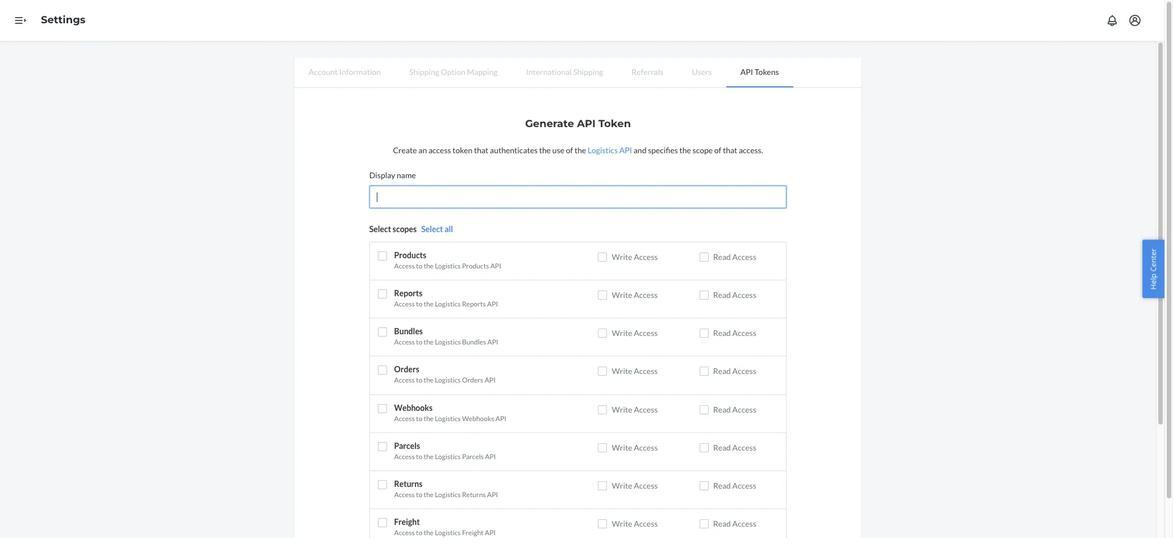 Task type: describe. For each thing, give the bounding box(es) containing it.
returns access to the logistics returns api
[[394, 480, 498, 500]]

tab list containing account information
[[294, 58, 862, 88]]

account
[[309, 67, 338, 77]]

api for returns
[[487, 491, 498, 500]]

1 vertical spatial reports
[[462, 300, 486, 309]]

scopes
[[393, 225, 417, 234]]

specifies
[[648, 145, 678, 155]]

write for returns
[[612, 481, 632, 491]]

logistics for returns
[[435, 491, 461, 500]]

write access for freight
[[612, 519, 658, 529]]

logistics api link
[[588, 145, 632, 155]]

read access for bundles
[[713, 329, 756, 338]]

the for products
[[424, 262, 434, 271]]

write access for returns
[[612, 481, 658, 491]]

access inside reports access to the logistics reports api
[[394, 300, 415, 309]]

read access for reports
[[713, 291, 756, 300]]

international shipping
[[526, 67, 603, 77]]

1 horizontal spatial returns
[[462, 491, 486, 500]]

api for webhooks
[[495, 415, 506, 423]]

access inside parcels access to the logistics parcels api
[[394, 453, 415, 461]]

to for webhooks
[[416, 415, 422, 423]]

0 horizontal spatial returns
[[394, 480, 422, 489]]

logistics for bundles
[[435, 338, 461, 347]]

open account menu image
[[1128, 14, 1142, 27]]

token
[[453, 145, 472, 155]]

information
[[339, 67, 381, 77]]

bundles access to the logistics bundles api
[[394, 327, 498, 347]]

write access for orders
[[612, 367, 658, 376]]

to for products
[[416, 262, 422, 271]]

select scopes select all
[[369, 225, 453, 234]]

api for freight
[[485, 529, 496, 538]]

1 that from the left
[[474, 145, 488, 155]]

the for freight
[[424, 529, 434, 538]]

0 horizontal spatial webhooks
[[394, 403, 433, 413]]

settings
[[41, 14, 85, 26]]

the left scope
[[679, 145, 691, 155]]

reports access to the logistics reports api
[[394, 289, 498, 309]]

access.
[[739, 145, 763, 155]]

to for parcels
[[416, 453, 422, 461]]

api for orders
[[485, 376, 495, 385]]

write for products
[[612, 252, 632, 262]]

to for bundles
[[416, 338, 422, 347]]

0 vertical spatial parcels
[[394, 441, 420, 451]]

referrals tab
[[617, 58, 678, 86]]

generate api token
[[525, 118, 631, 130]]

write for bundles
[[612, 329, 632, 338]]

api for bundles
[[487, 338, 498, 347]]

write for webhooks
[[612, 405, 632, 415]]

all
[[445, 225, 453, 234]]

open navigation image
[[14, 14, 27, 27]]

read for webhooks
[[713, 405, 731, 415]]

tokens
[[755, 67, 779, 77]]

access
[[428, 145, 451, 155]]

to for orders
[[416, 376, 422, 385]]

shipping inside "tab"
[[573, 67, 603, 77]]

access inside products access to the logistics products api
[[394, 262, 415, 271]]

1 horizontal spatial webhooks
[[462, 415, 494, 423]]

api for products
[[490, 262, 501, 271]]

write access for reports
[[612, 291, 658, 300]]

logistics for reports
[[435, 300, 461, 309]]

use
[[552, 145, 564, 155]]

authenticates
[[490, 145, 538, 155]]

open notifications image
[[1105, 14, 1119, 27]]

the for bundles
[[424, 338, 434, 347]]

settings link
[[41, 14, 85, 26]]

help center
[[1148, 249, 1159, 290]]

token
[[598, 118, 631, 130]]

the for orders
[[424, 376, 434, 385]]

mapping
[[467, 67, 498, 77]]

users tab
[[678, 58, 726, 86]]

1 vertical spatial freight
[[462, 529, 484, 538]]

shipping option mapping
[[409, 67, 498, 77]]

write access for webhooks
[[612, 405, 658, 415]]

display
[[369, 171, 395, 180]]

option
[[441, 67, 465, 77]]

access inside 'returns access to the logistics returns api'
[[394, 491, 415, 500]]

logistics for parcels
[[435, 453, 461, 461]]

users
[[692, 67, 712, 77]]

read for orders
[[713, 367, 731, 376]]

the for parcels
[[424, 453, 434, 461]]

2 select from the left
[[421, 225, 443, 234]]



Task type: vqa. For each thing, say whether or not it's contained in the screenshot.


Task type: locate. For each thing, give the bounding box(es) containing it.
and
[[634, 145, 646, 155]]

0 horizontal spatial products
[[394, 251, 426, 260]]

that left access.
[[723, 145, 737, 155]]

7 read from the top
[[713, 481, 731, 491]]

create an access token that authenticates the use of the logistics api and specifies the scope of that access.
[[393, 145, 763, 155]]

the inside products access to the logistics products api
[[424, 262, 434, 271]]

to for returns
[[416, 491, 422, 500]]

the up reports access to the logistics reports api
[[424, 262, 434, 271]]

orders
[[394, 365, 419, 375], [462, 376, 483, 385]]

read access for returns
[[713, 481, 756, 491]]

5 write access from the top
[[612, 405, 658, 415]]

1 to from the top
[[416, 262, 422, 271]]

api for reports
[[487, 300, 498, 309]]

0 vertical spatial products
[[394, 251, 426, 260]]

0 horizontal spatial bundles
[[394, 327, 423, 337]]

orders up webhooks access to the logistics webhooks api
[[462, 376, 483, 385]]

0 vertical spatial bundles
[[394, 327, 423, 337]]

1 horizontal spatial bundles
[[462, 338, 486, 347]]

access inside freight access to the logistics freight api
[[394, 529, 415, 538]]

center
[[1148, 249, 1159, 272]]

to inside bundles access to the logistics bundles api
[[416, 338, 422, 347]]

logistics inside freight access to the logistics freight api
[[435, 529, 461, 538]]

api for parcels
[[485, 453, 496, 461]]

write for reports
[[612, 291, 632, 300]]

the
[[539, 145, 551, 155], [575, 145, 586, 155], [679, 145, 691, 155], [424, 262, 434, 271], [424, 300, 434, 309], [424, 338, 434, 347], [424, 376, 434, 385], [424, 415, 434, 423], [424, 453, 434, 461], [424, 491, 434, 500], [424, 529, 434, 538]]

api inside 'returns access to the logistics returns api'
[[487, 491, 498, 500]]

read access for orders
[[713, 367, 756, 376]]

bundles down reports access to the logistics reports api
[[394, 327, 423, 337]]

0 horizontal spatial reports
[[394, 289, 422, 298]]

reports down products access to the logistics products api
[[394, 289, 422, 298]]

write access for bundles
[[612, 329, 658, 338]]

webhooks up parcels access to the logistics parcels api
[[462, 415, 494, 423]]

logistics
[[588, 145, 618, 155], [435, 262, 461, 271], [435, 300, 461, 309], [435, 338, 461, 347], [435, 376, 461, 385], [435, 415, 461, 423], [435, 453, 461, 461], [435, 491, 461, 500], [435, 529, 461, 538]]

the up parcels access to the logistics parcels api
[[424, 415, 434, 423]]

select all button
[[421, 224, 453, 235]]

the for webhooks
[[424, 415, 434, 423]]

to
[[416, 262, 422, 271], [416, 300, 422, 309], [416, 338, 422, 347], [416, 376, 422, 385], [416, 415, 422, 423], [416, 453, 422, 461], [416, 491, 422, 500], [416, 529, 422, 538]]

read access for products
[[713, 252, 756, 262]]

1 write from the top
[[612, 252, 632, 262]]

to up 'returns access to the logistics returns api'
[[416, 453, 422, 461]]

1 horizontal spatial select
[[421, 225, 443, 234]]

to inside freight access to the logistics freight api
[[416, 529, 422, 538]]

name
[[397, 171, 416, 180]]

6 read access from the top
[[713, 443, 756, 453]]

to inside webhooks access to the logistics webhooks api
[[416, 415, 422, 423]]

3 write from the top
[[612, 329, 632, 338]]

8 read access from the top
[[713, 519, 756, 529]]

4 read access from the top
[[713, 367, 756, 376]]

the inside freight access to the logistics freight api
[[424, 529, 434, 538]]

bundles
[[394, 327, 423, 337], [462, 338, 486, 347]]

api inside reports access to the logistics reports api
[[487, 300, 498, 309]]

1 vertical spatial parcels
[[462, 453, 484, 461]]

webhooks down the orders access to the logistics orders api at the bottom
[[394, 403, 433, 413]]

of right scope
[[714, 145, 721, 155]]

3 write access from the top
[[612, 329, 658, 338]]

the down 'returns access to the logistics returns api'
[[424, 529, 434, 538]]

7 write access from the top
[[612, 481, 658, 491]]

to inside 'returns access to the logistics returns api'
[[416, 491, 422, 500]]

api inside api tokens tab
[[740, 67, 753, 77]]

to up parcels access to the logistics parcels api
[[416, 415, 422, 423]]

1 of from the left
[[566, 145, 573, 155]]

logistics up the orders access to the logistics orders api at the bottom
[[435, 338, 461, 347]]

3 read from the top
[[713, 329, 731, 338]]

shipping right international
[[573, 67, 603, 77]]

logistics for orders
[[435, 376, 461, 385]]

to down 'select scopes select all'
[[416, 262, 422, 271]]

read access for freight
[[713, 519, 756, 529]]

referrals
[[632, 67, 663, 77]]

read access
[[713, 252, 756, 262], [713, 291, 756, 300], [713, 329, 756, 338], [713, 367, 756, 376], [713, 405, 756, 415], [713, 443, 756, 453], [713, 481, 756, 491], [713, 519, 756, 529]]

1 horizontal spatial freight
[[462, 529, 484, 538]]

write access for parcels
[[612, 443, 658, 453]]

the up bundles access to the logistics bundles api
[[424, 300, 434, 309]]

6 write access from the top
[[612, 443, 658, 453]]

0 vertical spatial webhooks
[[394, 403, 433, 413]]

the for returns
[[424, 491, 434, 500]]

the inside parcels access to the logistics parcels api
[[424, 453, 434, 461]]

shipping inside "tab"
[[409, 67, 439, 77]]

access
[[634, 252, 658, 262], [732, 252, 756, 262], [394, 262, 415, 271], [634, 291, 658, 300], [732, 291, 756, 300], [394, 300, 415, 309], [634, 329, 658, 338], [732, 329, 756, 338], [394, 338, 415, 347], [634, 367, 658, 376], [732, 367, 756, 376], [394, 376, 415, 385], [634, 405, 658, 415], [732, 405, 756, 415], [394, 415, 415, 423], [634, 443, 658, 453], [732, 443, 756, 453], [394, 453, 415, 461], [634, 481, 658, 491], [732, 481, 756, 491], [394, 491, 415, 500], [634, 519, 658, 529], [732, 519, 756, 529], [394, 529, 415, 538]]

of right the use
[[566, 145, 573, 155]]

logistics inside webhooks access to the logistics webhooks api
[[435, 415, 461, 423]]

to for freight
[[416, 529, 422, 538]]

logistics inside reports access to the logistics reports api
[[435, 300, 461, 309]]

products access to the logistics products api
[[394, 251, 501, 271]]

webhooks access to the logistics webhooks api
[[394, 403, 506, 423]]

reports up bundles access to the logistics bundles api
[[462, 300, 486, 309]]

orders access to the logistics orders api
[[394, 365, 495, 385]]

to up bundles access to the logistics bundles api
[[416, 300, 422, 309]]

4 read from the top
[[713, 367, 731, 376]]

write access for products
[[612, 252, 658, 262]]

reports
[[394, 289, 422, 298], [462, 300, 486, 309]]

read access for parcels
[[713, 443, 756, 453]]

logistics for products
[[435, 262, 461, 271]]

api inside the orders access to the logistics orders api
[[485, 376, 495, 385]]

parcels
[[394, 441, 420, 451], [462, 453, 484, 461]]

read for parcels
[[713, 443, 731, 453]]

shipping
[[409, 67, 439, 77], [573, 67, 603, 77]]

logistics inside the orders access to the logistics orders api
[[435, 376, 461, 385]]

to inside products access to the logistics products api
[[416, 262, 422, 271]]

api inside products access to the logistics products api
[[490, 262, 501, 271]]

to down 'returns access to the logistics returns api'
[[416, 529, 422, 538]]

0 horizontal spatial shipping
[[409, 67, 439, 77]]

freight
[[394, 518, 420, 527], [462, 529, 484, 538]]

the inside bundles access to the logistics bundles api
[[424, 338, 434, 347]]

the left the use
[[539, 145, 551, 155]]

8 write from the top
[[612, 519, 632, 529]]

8 read from the top
[[713, 519, 731, 529]]

products
[[394, 251, 426, 260], [462, 262, 489, 271]]

that
[[474, 145, 488, 155], [723, 145, 737, 155]]

read access for webhooks
[[713, 405, 756, 415]]

1 select from the left
[[369, 225, 391, 234]]

None text field
[[369, 186, 787, 209]]

products down 'select scopes select all'
[[394, 251, 426, 260]]

read for products
[[713, 252, 731, 262]]

logistics up parcels access to the logistics parcels api
[[435, 415, 461, 423]]

to up freight access to the logistics freight api
[[416, 491, 422, 500]]

0 horizontal spatial of
[[566, 145, 573, 155]]

5 read access from the top
[[713, 405, 756, 415]]

logistics up freight access to the logistics freight api
[[435, 491, 461, 500]]

5 read from the top
[[713, 405, 731, 415]]

returns
[[394, 480, 422, 489], [462, 491, 486, 500]]

the up the orders access to the logistics orders api at the bottom
[[424, 338, 434, 347]]

2 shipping from the left
[[573, 67, 603, 77]]

logistics inside 'returns access to the logistics returns api'
[[435, 491, 461, 500]]

parcels access to the logistics parcels api
[[394, 441, 496, 461]]

international
[[526, 67, 572, 77]]

0 horizontal spatial freight
[[394, 518, 420, 527]]

write
[[612, 252, 632, 262], [612, 291, 632, 300], [612, 329, 632, 338], [612, 367, 632, 376], [612, 405, 632, 415], [612, 443, 632, 453], [612, 481, 632, 491], [612, 519, 632, 529]]

the inside reports access to the logistics reports api
[[424, 300, 434, 309]]

0 horizontal spatial select
[[369, 225, 391, 234]]

of
[[566, 145, 573, 155], [714, 145, 721, 155]]

api
[[740, 67, 753, 77], [577, 118, 596, 130], [619, 145, 632, 155], [490, 262, 501, 271], [487, 300, 498, 309], [487, 338, 498, 347], [485, 376, 495, 385], [495, 415, 506, 423], [485, 453, 496, 461], [487, 491, 498, 500], [485, 529, 496, 538]]

logistics inside parcels access to the logistics parcels api
[[435, 453, 461, 461]]

1 horizontal spatial products
[[462, 262, 489, 271]]

the inside webhooks access to the logistics webhooks api
[[424, 415, 434, 423]]

4 write from the top
[[612, 367, 632, 376]]

access inside the orders access to the logistics orders api
[[394, 376, 415, 385]]

access inside bundles access to the logistics bundles api
[[394, 338, 415, 347]]

read
[[713, 252, 731, 262], [713, 291, 731, 300], [713, 329, 731, 338], [713, 367, 731, 376], [713, 405, 731, 415], [713, 443, 731, 453], [713, 481, 731, 491], [713, 519, 731, 529]]

select left all
[[421, 225, 443, 234]]

0 horizontal spatial that
[[474, 145, 488, 155]]

2 write from the top
[[612, 291, 632, 300]]

4 write access from the top
[[612, 367, 658, 376]]

the up webhooks access to the logistics webhooks api
[[424, 376, 434, 385]]

1 horizontal spatial shipping
[[573, 67, 603, 77]]

1 write access from the top
[[612, 252, 658, 262]]

select
[[369, 225, 391, 234], [421, 225, 443, 234]]

5 to from the top
[[416, 415, 422, 423]]

api inside parcels access to the logistics parcels api
[[485, 453, 496, 461]]

logistics up webhooks access to the logistics webhooks api
[[435, 376, 461, 385]]

the for reports
[[424, 300, 434, 309]]

5 write from the top
[[612, 405, 632, 415]]

webhooks
[[394, 403, 433, 413], [462, 415, 494, 423]]

logistics down token
[[588, 145, 618, 155]]

shipping left option
[[409, 67, 439, 77]]

7 write from the top
[[612, 481, 632, 491]]

write for freight
[[612, 519, 632, 529]]

the up freight access to the logistics freight api
[[424, 491, 434, 500]]

the inside the orders access to the logistics orders api
[[424, 376, 434, 385]]

3 to from the top
[[416, 338, 422, 347]]

to up webhooks access to the logistics webhooks api
[[416, 376, 422, 385]]

write access
[[612, 252, 658, 262], [612, 291, 658, 300], [612, 329, 658, 338], [612, 367, 658, 376], [612, 405, 658, 415], [612, 443, 658, 453], [612, 481, 658, 491], [612, 519, 658, 529]]

None checkbox
[[699, 253, 709, 262], [378, 290, 387, 299], [699, 291, 709, 300], [598, 329, 607, 338], [378, 366, 387, 375], [598, 406, 607, 415], [699, 406, 709, 415], [378, 443, 387, 452], [699, 444, 709, 453], [378, 481, 387, 490], [598, 482, 607, 491], [378, 519, 387, 528], [598, 520, 607, 529], [699, 253, 709, 262], [378, 290, 387, 299], [699, 291, 709, 300], [598, 329, 607, 338], [378, 366, 387, 375], [598, 406, 607, 415], [699, 406, 709, 415], [378, 443, 387, 452], [699, 444, 709, 453], [378, 481, 387, 490], [598, 482, 607, 491], [378, 519, 387, 528], [598, 520, 607, 529]]

the inside 'returns access to the logistics returns api'
[[424, 491, 434, 500]]

1 horizontal spatial of
[[714, 145, 721, 155]]

parcels up 'returns access to the logistics returns api'
[[462, 453, 484, 461]]

freight access to the logistics freight api
[[394, 518, 496, 538]]

logistics inside products access to the logistics products api
[[435, 262, 461, 271]]

logistics for freight
[[435, 529, 461, 538]]

6 read from the top
[[713, 443, 731, 453]]

returns up freight access to the logistics freight api
[[462, 491, 486, 500]]

logistics for webhooks
[[435, 415, 461, 423]]

logistics up 'returns access to the logistics returns api'
[[435, 453, 461, 461]]

1 shipping from the left
[[409, 67, 439, 77]]

0 vertical spatial returns
[[394, 480, 422, 489]]

logistics down 'returns access to the logistics returns api'
[[435, 529, 461, 538]]

select left scopes
[[369, 225, 391, 234]]

to inside the orders access to the logistics orders api
[[416, 376, 422, 385]]

api tokens tab
[[726, 58, 793, 88]]

scope
[[693, 145, 713, 155]]

display name
[[369, 171, 416, 180]]

1 vertical spatial bundles
[[462, 338, 486, 347]]

logistics up bundles access to the logistics bundles api
[[435, 300, 461, 309]]

1 horizontal spatial reports
[[462, 300, 486, 309]]

8 to from the top
[[416, 529, 422, 538]]

0 vertical spatial reports
[[394, 289, 422, 298]]

1 read from the top
[[713, 252, 731, 262]]

0 horizontal spatial parcels
[[394, 441, 420, 451]]

logistics up reports access to the logistics reports api
[[435, 262, 461, 271]]

account information
[[309, 67, 381, 77]]

0 vertical spatial orders
[[394, 365, 419, 375]]

api tokens
[[740, 67, 779, 77]]

the right the use
[[575, 145, 586, 155]]

help center button
[[1143, 240, 1165, 299]]

that right token
[[474, 145, 488, 155]]

create
[[393, 145, 417, 155]]

2 read from the top
[[713, 291, 731, 300]]

1 horizontal spatial that
[[723, 145, 737, 155]]

4 to from the top
[[416, 376, 422, 385]]

2 read access from the top
[[713, 291, 756, 300]]

1 horizontal spatial orders
[[462, 376, 483, 385]]

to for reports
[[416, 300, 422, 309]]

1 vertical spatial returns
[[462, 491, 486, 500]]

shipping option mapping tab
[[395, 58, 512, 86]]

7 read access from the top
[[713, 481, 756, 491]]

returns down parcels access to the logistics parcels api
[[394, 480, 422, 489]]

orders down bundles access to the logistics bundles api
[[394, 365, 419, 375]]

to inside parcels access to the logistics parcels api
[[416, 453, 422, 461]]

international shipping tab
[[512, 58, 617, 86]]

1 vertical spatial webhooks
[[462, 415, 494, 423]]

1 vertical spatial orders
[[462, 376, 483, 385]]

6 write from the top
[[612, 443, 632, 453]]

access inside webhooks access to the logistics webhooks api
[[394, 415, 415, 423]]

products up reports access to the logistics reports api
[[462, 262, 489, 271]]

0 vertical spatial freight
[[394, 518, 420, 527]]

1 read access from the top
[[713, 252, 756, 262]]

None checkbox
[[378, 252, 387, 261], [598, 253, 607, 262], [598, 291, 607, 300], [378, 328, 387, 337], [699, 329, 709, 338], [598, 367, 607, 376], [699, 367, 709, 376], [378, 404, 387, 414], [598, 444, 607, 453], [699, 482, 709, 491], [699, 520, 709, 529], [378, 252, 387, 261], [598, 253, 607, 262], [598, 291, 607, 300], [378, 328, 387, 337], [699, 329, 709, 338], [598, 367, 607, 376], [699, 367, 709, 376], [378, 404, 387, 414], [598, 444, 607, 453], [699, 482, 709, 491], [699, 520, 709, 529]]

help
[[1148, 274, 1159, 290]]

6 to from the top
[[416, 453, 422, 461]]

generate
[[525, 118, 574, 130]]

1 horizontal spatial parcels
[[462, 453, 484, 461]]

parcels down webhooks access to the logistics webhooks api
[[394, 441, 420, 451]]

0 horizontal spatial orders
[[394, 365, 419, 375]]

tab list
[[294, 58, 862, 88]]

write for parcels
[[612, 443, 632, 453]]

read for bundles
[[713, 329, 731, 338]]

2 to from the top
[[416, 300, 422, 309]]

8 write access from the top
[[612, 519, 658, 529]]

2 that from the left
[[723, 145, 737, 155]]

api inside webhooks access to the logistics webhooks api
[[495, 415, 506, 423]]

api inside bundles access to the logistics bundles api
[[487, 338, 498, 347]]

1 vertical spatial products
[[462, 262, 489, 271]]

to up the orders access to the logistics orders api at the bottom
[[416, 338, 422, 347]]

bundles up the orders access to the logistics orders api at the bottom
[[462, 338, 486, 347]]

read for freight
[[713, 519, 731, 529]]

logistics inside bundles access to the logistics bundles api
[[435, 338, 461, 347]]

account information tab
[[294, 58, 395, 86]]

7 to from the top
[[416, 491, 422, 500]]

3 read access from the top
[[713, 329, 756, 338]]

read for returns
[[713, 481, 731, 491]]

an
[[418, 145, 427, 155]]

2 write access from the top
[[612, 291, 658, 300]]

the up 'returns access to the logistics returns api'
[[424, 453, 434, 461]]

2 of from the left
[[714, 145, 721, 155]]

api inside freight access to the logistics freight api
[[485, 529, 496, 538]]

to inside reports access to the logistics reports api
[[416, 300, 422, 309]]

write for orders
[[612, 367, 632, 376]]

read for reports
[[713, 291, 731, 300]]



